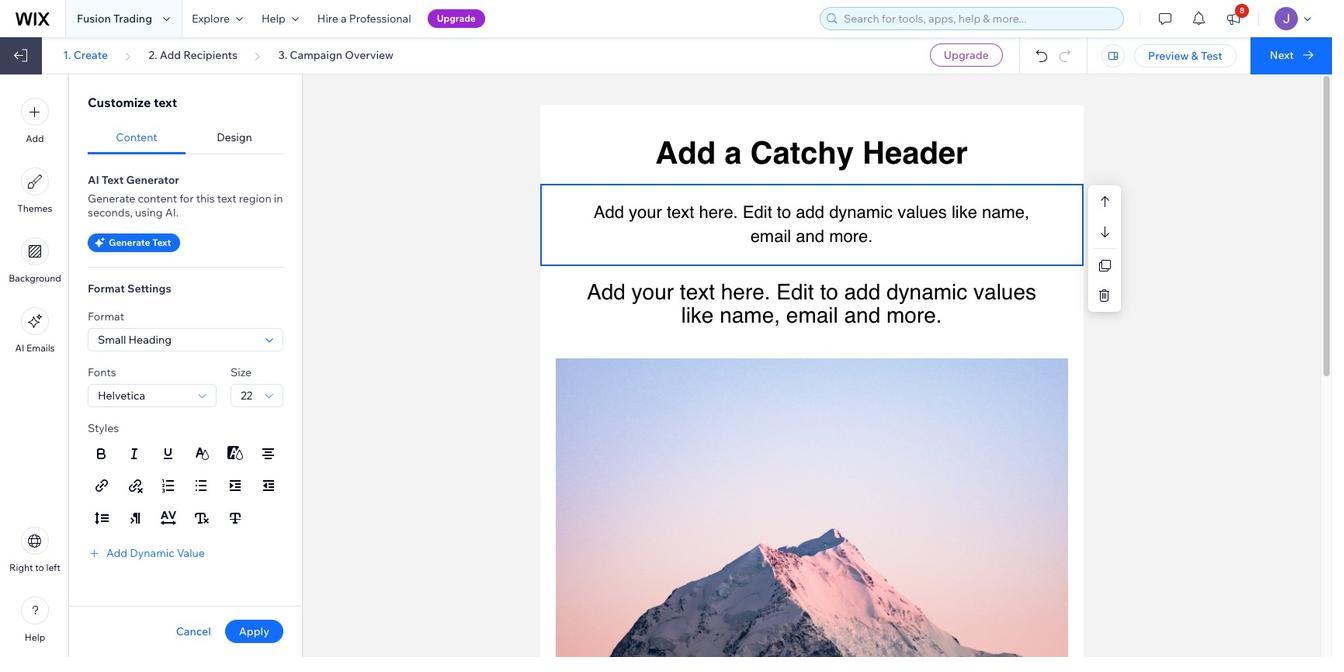 Task type: vqa. For each thing, say whether or not it's contained in the screenshot.
With within the Faster Content Deployment Launch Sites At Scale With Custom Templates And Reusable Components In A Drag-And-Drop Interface.
no



Task type: locate. For each thing, give the bounding box(es) containing it.
1 vertical spatial your
[[632, 279, 674, 304]]

generator
[[126, 173, 179, 187]]

1 horizontal spatial to
[[777, 203, 791, 222]]

help
[[262, 12, 286, 26], [25, 632, 45, 644]]

Search for tools, apps, help & more... field
[[839, 8, 1119, 30]]

1 vertical spatial to
[[820, 279, 838, 304]]

0 vertical spatial here.
[[699, 203, 738, 222]]

3. campaign overview link
[[278, 48, 394, 62]]

upgrade button down search for tools, apps, help & more... field
[[930, 43, 1003, 67]]

0 vertical spatial format
[[88, 282, 125, 296]]

upgrade down search for tools, apps, help & more... field
[[944, 48, 989, 62]]

recipients
[[184, 48, 238, 62]]

1 vertical spatial values
[[974, 279, 1037, 304]]

0 horizontal spatial name,
[[720, 303, 780, 328]]

next button
[[1251, 37, 1332, 75]]

to inside button
[[35, 562, 44, 574]]

1 vertical spatial help
[[25, 632, 45, 644]]

text inside button
[[152, 237, 171, 248]]

format
[[88, 282, 125, 296], [88, 310, 124, 324]]

1 vertical spatial help button
[[21, 597, 49, 644]]

create
[[74, 48, 108, 62]]

customize text
[[88, 95, 177, 110]]

email
[[751, 227, 791, 246], [786, 303, 838, 328]]

fusion trading
[[77, 12, 152, 26]]

right to left
[[9, 562, 60, 574]]

like
[[952, 203, 978, 222], [681, 303, 714, 328]]

next
[[1270, 48, 1294, 62]]

1 vertical spatial a
[[725, 135, 742, 171]]

overview
[[345, 48, 394, 62]]

0 horizontal spatial text
[[102, 173, 124, 187]]

2 format from the top
[[88, 310, 124, 324]]

styles
[[88, 422, 119, 436]]

1 vertical spatial here.
[[721, 279, 771, 304]]

values
[[898, 203, 947, 222], [974, 279, 1037, 304]]

1 horizontal spatial like
[[952, 203, 978, 222]]

1 horizontal spatial a
[[725, 135, 742, 171]]

tab list
[[88, 121, 283, 155]]

2. add recipients
[[149, 48, 238, 62]]

text inside ai text generator generate content for this text region in seconds, using ai.
[[102, 173, 124, 187]]

1 horizontal spatial upgrade button
[[930, 43, 1003, 67]]

1 horizontal spatial edit
[[777, 279, 814, 304]]

text
[[102, 173, 124, 187], [152, 237, 171, 248]]

0 horizontal spatial help button
[[21, 597, 49, 644]]

1 horizontal spatial ai
[[88, 173, 99, 187]]

content
[[138, 192, 177, 206]]

text
[[154, 95, 177, 110], [217, 192, 237, 206], [667, 203, 695, 222], [680, 279, 715, 304]]

add your text here. edit to add dynamic values like name, email and more.
[[594, 203, 1035, 246], [587, 279, 1043, 328]]

1 horizontal spatial text
[[152, 237, 171, 248]]

0 vertical spatial values
[[898, 203, 947, 222]]

1 vertical spatial ai
[[15, 342, 24, 354]]

to
[[777, 203, 791, 222], [820, 279, 838, 304], [35, 562, 44, 574]]

upgrade button
[[428, 9, 485, 28], [930, 43, 1003, 67]]

using
[[135, 206, 163, 220]]

ai.
[[165, 206, 179, 220]]

0 vertical spatial name,
[[982, 203, 1030, 222]]

settings
[[127, 282, 171, 296]]

text for ai
[[102, 173, 124, 187]]

hire a professional
[[317, 12, 411, 26]]

1 vertical spatial generate
[[109, 237, 150, 248]]

ai inside ai text generator generate content for this text region in seconds, using ai.
[[88, 173, 99, 187]]

more.
[[829, 227, 873, 246], [887, 303, 942, 328]]

upgrade right professional
[[437, 12, 476, 24]]

ai emails button
[[15, 307, 55, 354]]

text inside ai text generator generate content for this text region in seconds, using ai.
[[217, 192, 237, 206]]

text up seconds,
[[102, 173, 124, 187]]

0 vertical spatial help
[[262, 12, 286, 26]]

2 vertical spatial to
[[35, 562, 44, 574]]

0 vertical spatial ai
[[88, 173, 99, 187]]

1 vertical spatial upgrade
[[944, 48, 989, 62]]

1 vertical spatial text
[[152, 237, 171, 248]]

themes button
[[18, 168, 52, 214]]

ai
[[88, 173, 99, 187], [15, 342, 24, 354]]

format for format settings
[[88, 282, 125, 296]]

generate inside ai text generator generate content for this text region in seconds, using ai.
[[88, 192, 135, 206]]

fusion
[[77, 12, 111, 26]]

generate inside button
[[109, 237, 150, 248]]

8
[[1240, 5, 1245, 16]]

format down format settings
[[88, 310, 124, 324]]

ai text generator generate content for this text region in seconds, using ai.
[[88, 173, 283, 220]]

upgrade button right professional
[[428, 9, 485, 28]]

help up 3.
[[262, 12, 286, 26]]

format left "settings"
[[88, 282, 125, 296]]

help button down right to left
[[21, 597, 49, 644]]

add inside button
[[26, 133, 44, 144]]

upgrade
[[437, 12, 476, 24], [944, 48, 989, 62]]

0 horizontal spatial like
[[681, 303, 714, 328]]

content button
[[88, 121, 186, 155]]

ai up seconds,
[[88, 173, 99, 187]]

right to left button
[[9, 527, 60, 574]]

generate text
[[109, 237, 171, 248]]

1 vertical spatial and
[[844, 303, 881, 328]]

ai left the emails
[[15, 342, 24, 354]]

a
[[341, 12, 347, 26], [725, 135, 742, 171]]

format for format
[[88, 310, 124, 324]]

add
[[796, 203, 825, 222], [844, 279, 881, 304]]

content
[[116, 130, 157, 144]]

0 horizontal spatial and
[[796, 227, 825, 246]]

0 horizontal spatial help
[[25, 632, 45, 644]]

right
[[9, 562, 33, 574]]

seconds,
[[88, 206, 133, 220]]

text down ai.
[[152, 237, 171, 248]]

a left 'catchy'
[[725, 135, 742, 171]]

and
[[796, 227, 825, 246], [844, 303, 881, 328]]

2.
[[149, 48, 157, 62]]

test
[[1201, 49, 1223, 63]]

0 horizontal spatial to
[[35, 562, 44, 574]]

catchy
[[751, 135, 854, 171]]

a for professional
[[341, 12, 347, 26]]

0 vertical spatial upgrade
[[437, 12, 476, 24]]

0 vertical spatial generate
[[88, 192, 135, 206]]

size
[[231, 366, 252, 380]]

0 horizontal spatial upgrade
[[437, 12, 476, 24]]

None field
[[93, 329, 261, 351], [93, 385, 196, 407], [236, 385, 263, 407], [93, 329, 261, 351], [93, 385, 196, 407], [236, 385, 263, 407]]

0 horizontal spatial add
[[796, 203, 825, 222]]

add
[[160, 48, 181, 62], [26, 133, 44, 144], [656, 135, 716, 171], [594, 203, 624, 222], [587, 279, 626, 304], [106, 546, 127, 560]]

a right hire
[[341, 12, 347, 26]]

1 horizontal spatial name,
[[982, 203, 1030, 222]]

help button up 3.
[[252, 0, 308, 37]]

1 vertical spatial format
[[88, 310, 124, 324]]

help down right to left
[[25, 632, 45, 644]]

0 vertical spatial email
[[751, 227, 791, 246]]

customize
[[88, 95, 151, 110]]

0 horizontal spatial edit
[[743, 203, 772, 222]]

0 vertical spatial text
[[102, 173, 124, 187]]

0 vertical spatial like
[[952, 203, 978, 222]]

emails
[[26, 342, 55, 354]]

dynamic
[[829, 203, 893, 222], [887, 279, 968, 304]]

0 vertical spatial a
[[341, 12, 347, 26]]

generate down generator
[[88, 192, 135, 206]]

generate down seconds,
[[109, 237, 150, 248]]

0 horizontal spatial upgrade button
[[428, 9, 485, 28]]

0 horizontal spatial more.
[[829, 227, 873, 246]]

help button
[[252, 0, 308, 37], [21, 597, 49, 644]]

your
[[629, 203, 662, 222], [632, 279, 674, 304]]

apply button
[[225, 620, 283, 644]]

1 vertical spatial add
[[844, 279, 881, 304]]

cancel button
[[176, 625, 211, 639]]

1 horizontal spatial help button
[[252, 0, 308, 37]]

0 vertical spatial and
[[796, 227, 825, 246]]

1 horizontal spatial more.
[[887, 303, 942, 328]]

here.
[[699, 203, 738, 222], [721, 279, 771, 304]]

1. create
[[63, 48, 108, 62]]

ai for ai emails
[[15, 342, 24, 354]]

ai inside button
[[15, 342, 24, 354]]

3. campaign overview
[[278, 48, 394, 62]]

generate
[[88, 192, 135, 206], [109, 237, 150, 248]]

0 horizontal spatial a
[[341, 12, 347, 26]]

0 horizontal spatial ai
[[15, 342, 24, 354]]

name,
[[982, 203, 1030, 222], [720, 303, 780, 328]]

1 vertical spatial name,
[[720, 303, 780, 328]]

preview & test button
[[1135, 44, 1237, 68]]

0 vertical spatial help button
[[252, 0, 308, 37]]

edit
[[743, 203, 772, 222], [777, 279, 814, 304]]

1 format from the top
[[88, 282, 125, 296]]

1 vertical spatial more.
[[887, 303, 942, 328]]

background button
[[9, 238, 61, 284]]

hire a professional link
[[308, 0, 421, 37]]



Task type: describe. For each thing, give the bounding box(es) containing it.
a for catchy
[[725, 135, 742, 171]]

value
[[177, 546, 205, 560]]

1 horizontal spatial upgrade
[[944, 48, 989, 62]]

add button
[[21, 98, 49, 144]]

fonts
[[88, 366, 116, 380]]

8 button
[[1217, 0, 1251, 37]]

0 vertical spatial upgrade button
[[428, 9, 485, 28]]

0 vertical spatial edit
[[743, 203, 772, 222]]

tab list containing content
[[88, 121, 283, 155]]

add dynamic value
[[106, 546, 205, 560]]

2. add recipients link
[[149, 48, 238, 62]]

1 vertical spatial like
[[681, 303, 714, 328]]

0 vertical spatial add
[[796, 203, 825, 222]]

ai emails
[[15, 342, 55, 354]]

apply
[[239, 625, 269, 639]]

region
[[239, 192, 272, 206]]

1 vertical spatial email
[[786, 303, 838, 328]]

1. create link
[[63, 48, 108, 62]]

1 vertical spatial edit
[[777, 279, 814, 304]]

1 vertical spatial upgrade button
[[930, 43, 1003, 67]]

1 horizontal spatial help
[[262, 12, 286, 26]]

1 horizontal spatial and
[[844, 303, 881, 328]]

1 horizontal spatial add
[[844, 279, 881, 304]]

themes
[[18, 203, 52, 214]]

1 vertical spatial add your text here. edit to add dynamic values like name, email and more.
[[587, 279, 1043, 328]]

hire
[[317, 12, 338, 26]]

add a catchy header
[[656, 135, 968, 171]]

this
[[196, 192, 215, 206]]

0 vertical spatial add your text here. edit to add dynamic values like name, email and more.
[[594, 203, 1035, 246]]

preview
[[1149, 49, 1189, 63]]

in
[[274, 192, 283, 206]]

design
[[217, 130, 252, 144]]

3.
[[278, 48, 287, 62]]

background
[[9, 273, 61, 284]]

add dynamic value button
[[88, 546, 205, 560]]

left
[[46, 562, 60, 574]]

1 horizontal spatial values
[[974, 279, 1037, 304]]

0 vertical spatial dynamic
[[829, 203, 893, 222]]

professional
[[349, 12, 411, 26]]

dynamic
[[130, 546, 175, 560]]

1 vertical spatial dynamic
[[887, 279, 968, 304]]

trading
[[113, 12, 152, 26]]

1.
[[63, 48, 71, 62]]

design button
[[186, 121, 283, 155]]

campaign
[[290, 48, 342, 62]]

0 horizontal spatial values
[[898, 203, 947, 222]]

ai for ai text generator generate content for this text region in seconds, using ai.
[[88, 173, 99, 187]]

generate text button
[[88, 234, 180, 252]]

preview & test
[[1149, 49, 1223, 63]]

0 vertical spatial more.
[[829, 227, 873, 246]]

0 vertical spatial your
[[629, 203, 662, 222]]

text for generate
[[152, 237, 171, 248]]

explore
[[192, 12, 230, 26]]

&
[[1192, 49, 1199, 63]]

cancel
[[176, 625, 211, 639]]

format settings
[[88, 282, 171, 296]]

0 vertical spatial to
[[777, 203, 791, 222]]

2 horizontal spatial to
[[820, 279, 838, 304]]

header
[[863, 135, 968, 171]]

for
[[179, 192, 194, 206]]



